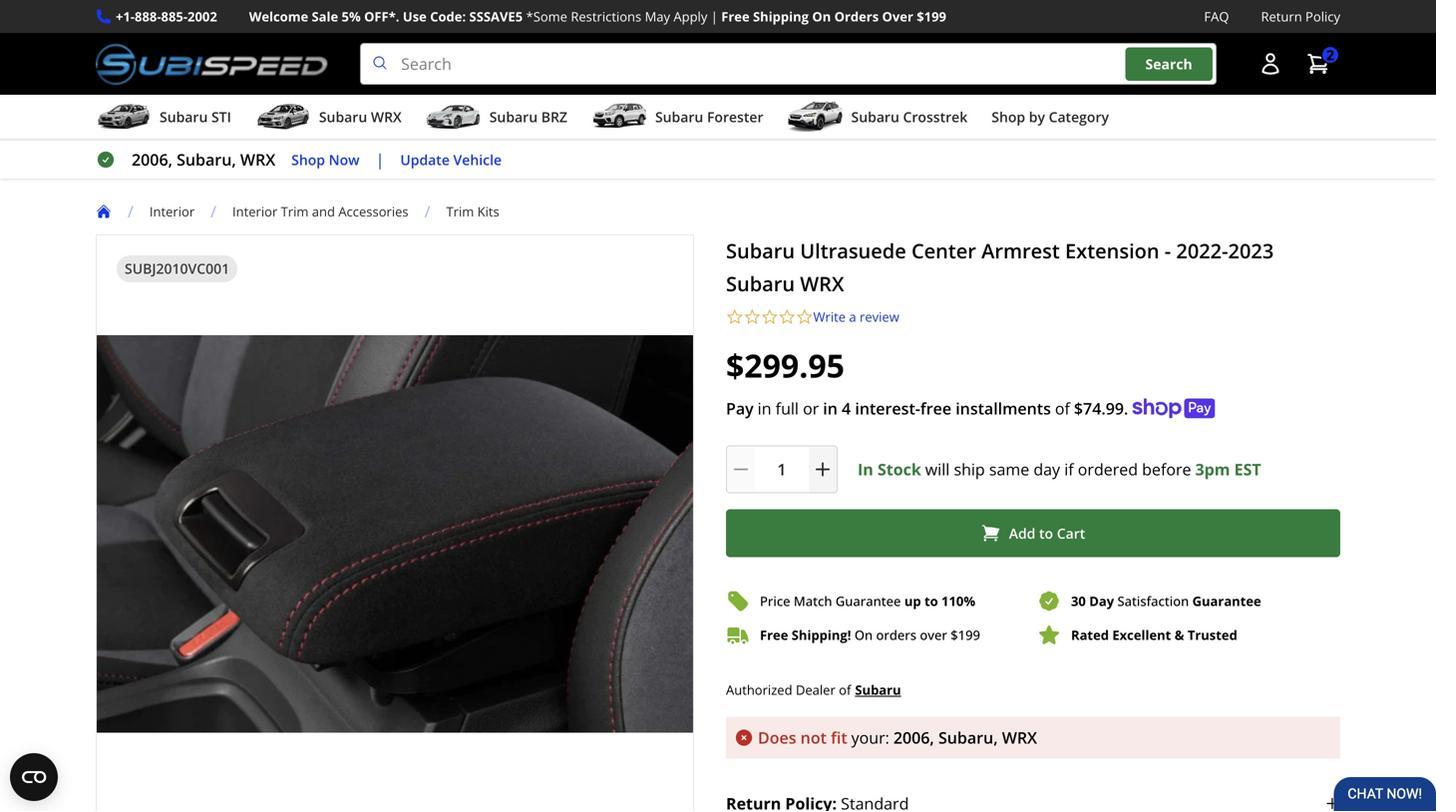 Task type: locate. For each thing, give the bounding box(es) containing it.
interior for interior
[[150, 203, 195, 221]]

1 horizontal spatial trim
[[446, 203, 474, 221]]

by
[[1029, 107, 1046, 126]]

trim left and
[[281, 203, 309, 221]]

shop pay image
[[1133, 399, 1216, 419]]

add
[[1009, 524, 1036, 543]]

2 horizontal spatial /
[[425, 201, 431, 222]]

1 horizontal spatial 2006,
[[894, 727, 935, 748]]

empty star image
[[726, 308, 744, 326], [761, 308, 779, 326], [779, 308, 796, 326], [796, 308, 814, 326]]

1 horizontal spatial shop
[[992, 107, 1026, 126]]

1 vertical spatial on
[[855, 626, 873, 644]]

subaru brz
[[490, 107, 568, 126]]

subaru wrx button
[[255, 99, 402, 139]]

trim left kits
[[446, 203, 474, 221]]

forester
[[707, 107, 764, 126]]

0 vertical spatial free
[[722, 7, 750, 25]]

not
[[801, 727, 827, 748]]

sale
[[312, 7, 338, 25]]

in stock will ship same day if ordered before 3pm est
[[858, 459, 1262, 480]]

subispeed logo image
[[96, 43, 328, 85]]

/ left the trim kits
[[425, 201, 431, 222]]

faq
[[1205, 7, 1230, 25]]

pay in full or in 4 interest-free installments of $74.99 .
[[726, 398, 1129, 419]]

sti
[[212, 107, 231, 126]]

interior up subj2010vc001
[[150, 203, 195, 221]]

1 / from the left
[[128, 201, 134, 222]]

ultrasuede
[[800, 237, 907, 265]]

return policy
[[1262, 7, 1341, 25]]

1 interior from the left
[[150, 203, 195, 221]]

0 horizontal spatial shop
[[292, 150, 325, 169]]

1 horizontal spatial subaru,
[[939, 727, 998, 748]]

subaru wrx
[[319, 107, 402, 126]]

0 horizontal spatial $199
[[917, 7, 947, 25]]

885-
[[161, 7, 188, 25]]

0 horizontal spatial guarantee
[[836, 592, 901, 610]]

to inside button
[[1040, 524, 1054, 543]]

to right up
[[925, 592, 939, 610]]

interior for interior trim and accessories
[[232, 203, 278, 221]]

in left 4
[[823, 398, 838, 419]]

of left $74.99
[[1056, 398, 1071, 419]]

a subaru brz thumbnail image image
[[426, 102, 482, 132]]

+1-
[[116, 7, 135, 25]]

rated
[[1072, 626, 1110, 644]]

cart
[[1057, 524, 1086, 543]]

shop left the by
[[992, 107, 1026, 126]]

center
[[912, 237, 977, 265]]

1 vertical spatial of
[[839, 681, 851, 699]]

0 horizontal spatial interior
[[150, 203, 195, 221]]

| right now
[[376, 149, 385, 170]]

trim kits link
[[446, 203, 516, 221], [446, 203, 500, 221]]

1 horizontal spatial /
[[211, 201, 217, 222]]

restrictions
[[571, 7, 642, 25]]

subaru crosstrek button
[[788, 99, 968, 139]]

1 horizontal spatial |
[[711, 7, 718, 25]]

0 horizontal spatial free
[[722, 7, 750, 25]]

or
[[803, 398, 819, 419]]

0 horizontal spatial trim
[[281, 203, 309, 221]]

subaru for subaru ultrasuede center armrest extension - 2022-2023 subaru wrx
[[726, 237, 795, 265]]

accessories
[[339, 203, 409, 221]]

subaru sti
[[160, 107, 231, 126]]

to right add
[[1040, 524, 1054, 543]]

shop left now
[[292, 150, 325, 169]]

satisfaction
[[1118, 592, 1190, 610]]

1 horizontal spatial in
[[823, 398, 838, 419]]

home image
[[96, 204, 112, 220]]

of
[[1056, 398, 1071, 419], [839, 681, 851, 699]]

1 vertical spatial |
[[376, 149, 385, 170]]

1 vertical spatial subaru,
[[939, 727, 998, 748]]

1 vertical spatial 2006,
[[894, 727, 935, 748]]

| right 'apply'
[[711, 7, 718, 25]]

interior left and
[[232, 203, 278, 221]]

+1-888-885-2002 link
[[116, 6, 217, 27]]

None number field
[[726, 446, 838, 494]]

subaru, down the subaru sti
[[177, 149, 236, 170]]

3 / from the left
[[425, 201, 431, 222]]

write a review
[[814, 308, 900, 326]]

subaru inside authorized dealer of subaru
[[855, 681, 902, 699]]

kits
[[478, 203, 500, 221]]

0 horizontal spatial to
[[925, 592, 939, 610]]

interior
[[150, 203, 195, 221], [232, 203, 278, 221]]

subaru inside 'dropdown button'
[[655, 107, 704, 126]]

to
[[1040, 524, 1054, 543], [925, 592, 939, 610]]

2002
[[188, 7, 217, 25]]

guarantee up the free shipping! on orders over $199
[[836, 592, 901, 610]]

subaru link
[[855, 679, 902, 701]]

guarantee
[[836, 592, 901, 610], [1193, 592, 1262, 610]]

0 horizontal spatial subaru,
[[177, 149, 236, 170]]

2 empty star image from the left
[[761, 308, 779, 326]]

/ right home image
[[128, 201, 134, 222]]

2 interior from the left
[[232, 203, 278, 221]]

1 horizontal spatial interior
[[232, 203, 278, 221]]

shop for shop now
[[292, 150, 325, 169]]

over
[[883, 7, 914, 25]]

button image
[[1259, 52, 1283, 76]]

1 vertical spatial free
[[760, 626, 789, 644]]

0 vertical spatial to
[[1040, 524, 1054, 543]]

brz
[[542, 107, 568, 126]]

free
[[722, 7, 750, 25], [760, 626, 789, 644]]

fit
[[831, 727, 848, 748]]

free right 'apply'
[[722, 7, 750, 25]]

2 button
[[1297, 44, 1341, 84]]

0 vertical spatial of
[[1056, 398, 1071, 419]]

vehicle
[[454, 150, 502, 169]]

armrest
[[982, 237, 1060, 265]]

1 vertical spatial $199
[[951, 626, 981, 644]]

of inside authorized dealer of subaru
[[839, 681, 851, 699]]

guarantee up trusted
[[1193, 592, 1262, 610]]

0 horizontal spatial on
[[813, 7, 831, 25]]

of right the dealer
[[839, 681, 851, 699]]

2
[[1327, 45, 1335, 64]]

up
[[905, 592, 922, 610]]

0 horizontal spatial /
[[128, 201, 134, 222]]

0 horizontal spatial in
[[758, 398, 772, 419]]

2006, right your:
[[894, 727, 935, 748]]

3 empty star image from the left
[[779, 308, 796, 326]]

free down price
[[760, 626, 789, 644]]

1 horizontal spatial $199
[[951, 626, 981, 644]]

2006, down subaru sti dropdown button
[[132, 149, 173, 170]]

in
[[858, 459, 874, 480]]

shop by category
[[992, 107, 1110, 126]]

1 vertical spatial shop
[[292, 150, 325, 169]]

subaru, right your:
[[939, 727, 998, 748]]

subaru ultrasuede center armrest extension - 2022-2023 subaru wrx
[[726, 237, 1274, 297]]

on left orders
[[855, 626, 873, 644]]

on left the 'orders'
[[813, 7, 831, 25]]

if
[[1065, 459, 1074, 480]]

1 horizontal spatial guarantee
[[1193, 592, 1262, 610]]

does
[[758, 727, 797, 748]]

2022-
[[1177, 237, 1229, 265]]

apply
[[674, 7, 708, 25]]

shop inside shop now link
[[292, 150, 325, 169]]

shop
[[992, 107, 1026, 126], [292, 150, 325, 169]]

search input field
[[360, 43, 1217, 85]]

update vehicle
[[400, 150, 502, 169]]

0 vertical spatial subaru,
[[177, 149, 236, 170]]

day
[[1090, 592, 1115, 610]]

4 empty star image from the left
[[796, 308, 814, 326]]

2 in from the left
[[823, 398, 838, 419]]

subaru crosstrek
[[852, 107, 968, 126]]

now
[[329, 150, 360, 169]]

price
[[760, 592, 791, 610]]

0 vertical spatial shop
[[992, 107, 1026, 126]]

subaru
[[160, 107, 208, 126], [319, 107, 367, 126], [490, 107, 538, 126], [655, 107, 704, 126], [852, 107, 900, 126], [726, 237, 795, 265], [726, 270, 795, 297], [855, 681, 902, 699]]

shop inside shop by category dropdown button
[[992, 107, 1026, 126]]

trim kits
[[446, 203, 500, 221]]

1 empty star image from the left
[[726, 308, 744, 326]]

/ down the 2006, subaru, wrx
[[211, 201, 217, 222]]

subaru for subaru crosstrek
[[852, 107, 900, 126]]

*some
[[526, 7, 568, 25]]

1 horizontal spatial to
[[1040, 524, 1054, 543]]

orders
[[835, 7, 879, 25]]

category
[[1049, 107, 1110, 126]]

0 vertical spatial |
[[711, 7, 718, 25]]

0 horizontal spatial of
[[839, 681, 851, 699]]

a subaru wrx thumbnail image image
[[255, 102, 311, 132]]

2 / from the left
[[211, 201, 217, 222]]

wrx
[[371, 107, 402, 126], [240, 149, 276, 170], [800, 270, 845, 297], [1002, 727, 1038, 748]]

crosstrek
[[903, 107, 968, 126]]

installments
[[956, 398, 1052, 419]]

in left full
[[758, 398, 772, 419]]

&
[[1175, 626, 1185, 644]]

110%
[[942, 592, 976, 610]]

wrx inside subaru ultrasuede center armrest extension - 2022-2023 subaru wrx
[[800, 270, 845, 297]]

authorized dealer of subaru
[[726, 681, 902, 699]]

wrx inside dropdown button
[[371, 107, 402, 126]]

empty star image
[[744, 308, 761, 326]]

1 horizontal spatial of
[[1056, 398, 1071, 419]]

2006, subaru, wrx
[[132, 149, 276, 170]]

dealer
[[796, 681, 836, 699]]

0 vertical spatial 2006,
[[132, 149, 173, 170]]

off*.
[[364, 7, 400, 25]]

ordered
[[1078, 459, 1138, 480]]

shop now
[[292, 150, 360, 169]]

interior link
[[150, 203, 211, 221], [150, 203, 195, 221]]



Task type: describe. For each thing, give the bounding box(es) containing it.
30
[[1072, 592, 1086, 610]]

subj2010vc001
[[125, 259, 230, 278]]

0 horizontal spatial 2006,
[[132, 149, 173, 170]]

will
[[926, 459, 950, 480]]

welcome
[[249, 7, 308, 25]]

0 vertical spatial on
[[813, 7, 831, 25]]

subaru forester
[[655, 107, 764, 126]]

interior trim and accessories
[[232, 203, 409, 221]]

and
[[312, 203, 335, 221]]

update vehicle button
[[400, 148, 502, 171]]

3pm
[[1196, 459, 1231, 480]]

search button
[[1126, 47, 1213, 81]]

full
[[776, 398, 799, 419]]

subaru for subaru wrx
[[319, 107, 367, 126]]

1 in from the left
[[758, 398, 772, 419]]

0 horizontal spatial |
[[376, 149, 385, 170]]

1 trim from the left
[[281, 203, 309, 221]]

open widget image
[[10, 753, 58, 801]]

write a review link
[[814, 308, 900, 326]]

shop for shop by category
[[992, 107, 1026, 126]]

your:
[[852, 727, 890, 748]]

code:
[[430, 7, 466, 25]]

use
[[403, 7, 427, 25]]

over
[[920, 626, 948, 644]]

decrement image
[[731, 460, 751, 480]]

5%
[[342, 7, 361, 25]]

2023
[[1229, 237, 1274, 265]]

$299.95
[[726, 344, 845, 387]]

add to cart button
[[726, 509, 1341, 557]]

subj2010vc001 subaru ultrasuede center armrest extension - 2022+ subaru wrx, image
[[97, 335, 693, 733]]

1 horizontal spatial on
[[855, 626, 873, 644]]

free shipping! on orders over $199
[[760, 626, 981, 644]]

2 trim from the left
[[446, 203, 474, 221]]

subaru for subaru sti
[[160, 107, 208, 126]]

shipping!
[[792, 626, 852, 644]]

increment image
[[813, 460, 833, 480]]

return
[[1262, 7, 1303, 25]]

a subaru forester thumbnail image image
[[592, 102, 648, 132]]

shop by category button
[[992, 99, 1110, 139]]

sssave5
[[469, 7, 523, 25]]

stock
[[878, 459, 922, 480]]

a
[[850, 308, 857, 326]]

est
[[1235, 459, 1262, 480]]

a subaru sti thumbnail image image
[[96, 102, 152, 132]]

does not fit your: 2006, subaru, wrx
[[758, 727, 1038, 748]]

welcome sale 5% off*. use code: sssave5 *some restrictions may apply | free shipping on orders over $199
[[249, 7, 947, 25]]

/ for interior
[[128, 201, 134, 222]]

shipping
[[753, 7, 809, 25]]

orders
[[877, 626, 917, 644]]

review
[[860, 308, 900, 326]]

pay
[[726, 398, 754, 419]]

0 vertical spatial $199
[[917, 7, 947, 25]]

same
[[990, 459, 1030, 480]]

$74.99
[[1074, 398, 1125, 419]]

+1-888-885-2002
[[116, 7, 217, 25]]

a subaru crosstrek thumbnail image image
[[788, 102, 844, 132]]

trusted
[[1188, 626, 1238, 644]]

excellent
[[1113, 626, 1172, 644]]

update
[[400, 150, 450, 169]]

write
[[814, 308, 846, 326]]

shop now link
[[292, 148, 360, 171]]

1 vertical spatial to
[[925, 592, 939, 610]]

.
[[1125, 398, 1129, 419]]

search
[[1146, 54, 1193, 73]]

extension
[[1066, 237, 1160, 265]]

4
[[842, 398, 851, 419]]

faq link
[[1205, 6, 1230, 27]]

rated excellent & trusted
[[1072, 626, 1238, 644]]

interest-
[[855, 398, 921, 419]]

may
[[645, 7, 671, 25]]

subaru for subaru forester
[[655, 107, 704, 126]]

subaru brz button
[[426, 99, 568, 139]]

/ for trim kits
[[425, 201, 431, 222]]

2 guarantee from the left
[[1193, 592, 1262, 610]]

/ for interior trim and accessories
[[211, 201, 217, 222]]

1 guarantee from the left
[[836, 592, 901, 610]]

30 day satisfaction guarantee
[[1072, 592, 1262, 610]]

888-
[[135, 7, 161, 25]]

1 horizontal spatial free
[[760, 626, 789, 644]]

free
[[921, 398, 952, 419]]

day
[[1034, 459, 1061, 480]]

add to cart
[[1009, 524, 1086, 543]]

-
[[1165, 237, 1172, 265]]

subaru forester button
[[592, 99, 764, 139]]

match
[[794, 592, 833, 610]]

price match guarantee up to 110%
[[760, 592, 976, 610]]

subaru for subaru brz
[[490, 107, 538, 126]]



Task type: vqa. For each thing, say whether or not it's contained in the screenshot.
Inserts
no



